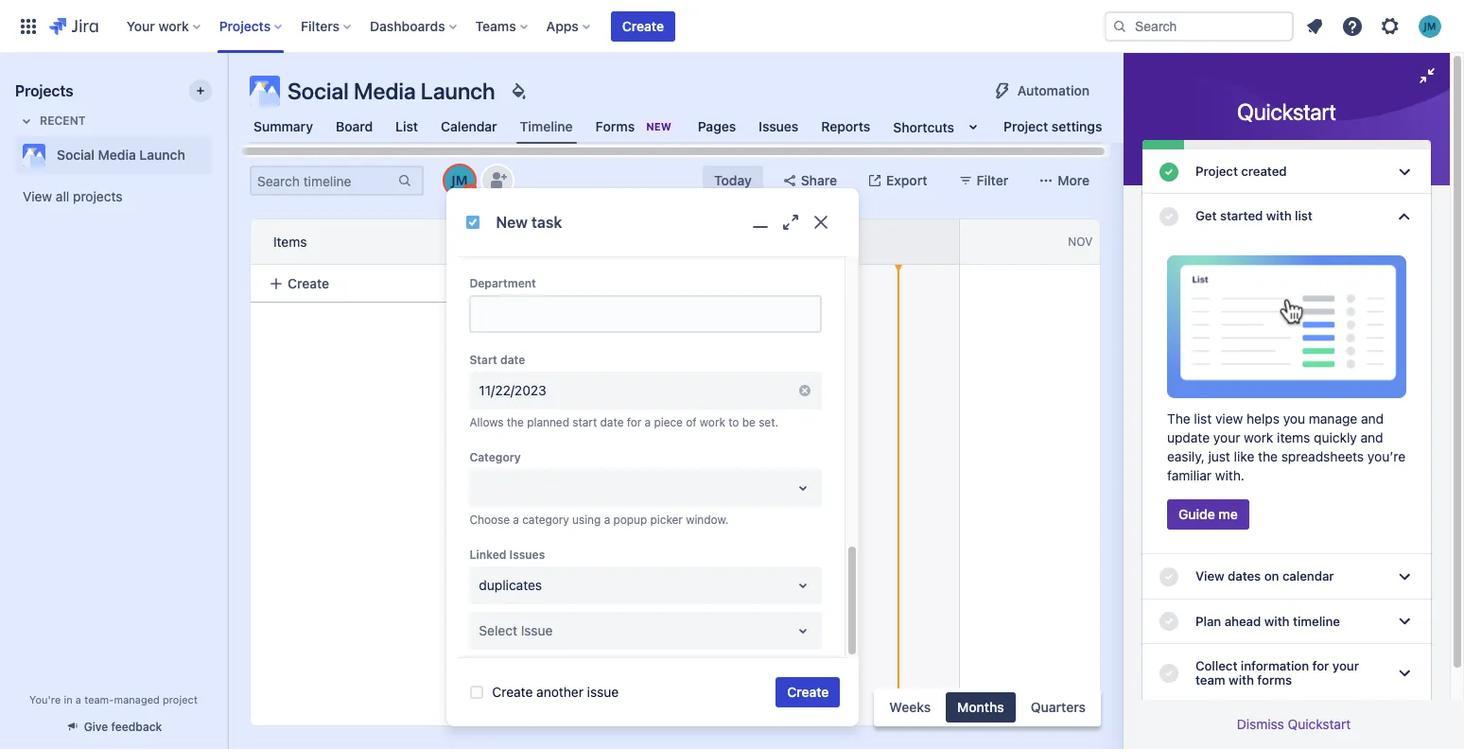 Task type: describe. For each thing, give the bounding box(es) containing it.
0 vertical spatial the
[[507, 415, 524, 430]]

list inside the list view helps you manage and update your work items quickly and easily, just like the spreadsheets you're familiar with.
[[1194, 411, 1212, 427]]

reports
[[821, 118, 871, 134]]

to
[[729, 415, 739, 430]]

pages
[[698, 118, 736, 134]]

recent
[[40, 114, 86, 128]]

checked image
[[1158, 160, 1181, 183]]

list
[[396, 118, 418, 134]]

board
[[336, 118, 373, 134]]

projects inside projects popup button
[[219, 17, 271, 34]]

project for project created
[[1196, 164, 1238, 179]]

a right the choose
[[513, 513, 519, 527]]

today
[[714, 172, 752, 188]]

with for ahead
[[1264, 614, 1290, 629]]

view all projects
[[23, 188, 122, 204]]

linked
[[470, 548, 506, 562]]

add people image
[[486, 169, 509, 192]]

automation button
[[980, 76, 1101, 106]]

shortcuts button
[[889, 110, 989, 144]]

list inside dropdown button
[[1295, 208, 1313, 223]]

summary
[[254, 118, 313, 134]]

checked image for collect
[[1158, 662, 1181, 685]]

familiar
[[1167, 468, 1212, 484]]

project settings link
[[1000, 110, 1106, 144]]

0 horizontal spatial issues
[[509, 548, 545, 562]]

board link
[[332, 110, 377, 144]]

filter button
[[946, 166, 1020, 196]]

get started with list button
[[1143, 194, 1431, 239]]

weeks
[[890, 699, 931, 715]]

all
[[56, 188, 69, 204]]

guide
[[1179, 506, 1215, 523]]

1 vertical spatial date
[[600, 415, 624, 430]]

chevron image for collect information for your team with forms
[[1393, 662, 1416, 685]]

feedback
[[111, 720, 162, 734]]

be
[[742, 415, 756, 430]]

select
[[479, 622, 517, 639]]

view for view dates on calendar
[[1196, 569, 1225, 584]]

allows
[[470, 415, 504, 430]]

work for allows
[[700, 415, 725, 430]]

Search field
[[1105, 11, 1294, 41]]

managed
[[114, 693, 160, 706]]

calendar link
[[437, 110, 501, 144]]

you're
[[29, 693, 61, 706]]

quarters button
[[1020, 692, 1097, 723]]

1 open image from the top
[[792, 477, 815, 500]]

pages link
[[694, 110, 740, 144]]

checked image for get
[[1158, 205, 1181, 228]]

category
[[522, 513, 569, 527]]

with inside collect information for your team with forms
[[1229, 673, 1254, 688]]

banner containing your work
[[0, 0, 1464, 53]]

new for new task
[[496, 213, 528, 230]]

collapse recent projects image
[[15, 110, 38, 132]]

dismiss
[[1237, 716, 1284, 732]]

social media launch inside 'link'
[[57, 147, 185, 163]]

timeline
[[1293, 614, 1340, 629]]

the list view helps you manage and update your work items quickly and easily, just like the spreadsheets you're familiar with.
[[1167, 411, 1406, 484]]

1 horizontal spatial social
[[288, 78, 349, 104]]

collect
[[1196, 658, 1238, 673]]

set.
[[759, 415, 778, 430]]

Search timeline text field
[[252, 167, 395, 194]]

guide me
[[1179, 506, 1238, 523]]

list link
[[392, 110, 422, 144]]

new task image
[[466, 215, 481, 230]]

started
[[1220, 208, 1263, 223]]

create left "another"
[[492, 684, 533, 700]]

clear image
[[798, 383, 813, 398]]

issue
[[521, 622, 553, 639]]

0 horizontal spatial projects
[[15, 82, 73, 99]]

give
[[84, 720, 108, 734]]

Department text field
[[471, 297, 821, 331]]

issue
[[587, 684, 619, 700]]

linked issues
[[470, 548, 545, 562]]

checked image for plan
[[1158, 610, 1181, 633]]

export button
[[856, 166, 939, 196]]

project created
[[1196, 164, 1287, 179]]

dashboards
[[370, 17, 445, 34]]

department
[[470, 276, 536, 291]]

with.
[[1215, 468, 1245, 484]]

another
[[536, 684, 584, 700]]

timeline
[[520, 118, 573, 134]]

items
[[1277, 430, 1310, 446]]

projects
[[73, 188, 122, 204]]

1 horizontal spatial social media launch
[[288, 78, 495, 104]]

with for started
[[1266, 208, 1292, 223]]

dismiss quickstart
[[1237, 716, 1351, 732]]

category
[[470, 450, 521, 465]]

notifications image
[[1303, 15, 1326, 37]]

export
[[886, 172, 927, 188]]

for inside collect information for your team with forms
[[1313, 658, 1329, 673]]

duplicates
[[479, 577, 542, 593]]

work for the
[[1244, 430, 1274, 446]]

view dates on calendar
[[1196, 569, 1334, 584]]

settings
[[1052, 118, 1102, 134]]

social inside social media launch 'link'
[[57, 147, 95, 163]]

open image
[[792, 620, 815, 642]]

launch inside 'link'
[[139, 147, 185, 163]]

work inside popup button
[[158, 17, 189, 34]]

teams button
[[470, 11, 535, 41]]

view
[[1215, 411, 1243, 427]]

2 open image from the top
[[792, 574, 815, 597]]

manage
[[1309, 411, 1358, 427]]

project created button
[[1143, 149, 1431, 194]]

help image
[[1341, 15, 1364, 37]]

collect information for your team with forms button
[[1143, 644, 1431, 703]]

choose a category using a popup picker window.
[[470, 513, 729, 527]]

view dates on calendar button
[[1143, 555, 1431, 599]]

chevron image
[[1393, 205, 1416, 228]]

a right "in"
[[76, 693, 81, 706]]

your
[[127, 17, 155, 34]]

create project image
[[193, 83, 208, 98]]

shortcuts
[[893, 119, 955, 135]]

plan
[[1196, 614, 1221, 629]]

filters button
[[295, 11, 359, 41]]

using
[[572, 513, 601, 527]]

create down items on the left top of the page
[[288, 275, 329, 291]]

a right using
[[604, 513, 610, 527]]

settings image
[[1379, 15, 1402, 37]]

2 horizontal spatial create button
[[776, 677, 840, 708]]

discard & close image
[[810, 211, 833, 234]]

1 horizontal spatial launch
[[421, 78, 495, 104]]

update
[[1167, 430, 1210, 446]]



Task type: vqa. For each thing, say whether or not it's contained in the screenshot.
PROJECT. in the bottom left of the page
no



Task type: locate. For each thing, give the bounding box(es) containing it.
your work button
[[121, 11, 208, 41]]

a
[[645, 415, 651, 430], [513, 513, 519, 527], [604, 513, 610, 527], [76, 693, 81, 706]]

window.
[[686, 513, 729, 527]]

just
[[1208, 449, 1231, 465]]

checked image left get
[[1158, 205, 1181, 228]]

months button
[[946, 692, 1016, 723]]

0 horizontal spatial project
[[1004, 118, 1048, 134]]

your profile and settings image
[[1419, 15, 1442, 37]]

0 vertical spatial your
[[1214, 430, 1240, 446]]

social media launch
[[288, 78, 495, 104], [57, 147, 185, 163]]

issues inside tab list
[[759, 118, 799, 134]]

your down 'view'
[[1214, 430, 1240, 446]]

list up 'update'
[[1194, 411, 1212, 427]]

social media launch up 'view all projects' link
[[57, 147, 185, 163]]

issues link
[[755, 110, 802, 144]]

create button down new task image
[[257, 266, 582, 300]]

1 horizontal spatial the
[[1258, 449, 1278, 465]]

dates
[[1228, 569, 1261, 584]]

like
[[1234, 449, 1255, 465]]

0 vertical spatial with
[[1266, 208, 1292, 223]]

1 horizontal spatial new
[[646, 120, 671, 132]]

forms
[[1258, 673, 1292, 688]]

0 vertical spatial projects
[[219, 17, 271, 34]]

1 horizontal spatial issues
[[759, 118, 799, 134]]

start date
[[470, 353, 525, 367]]

1 horizontal spatial media
[[354, 78, 416, 104]]

issues up duplicates
[[509, 548, 545, 562]]

work left to
[[700, 415, 725, 430]]

0 vertical spatial open image
[[792, 477, 815, 500]]

0 horizontal spatial list
[[1194, 411, 1212, 427]]

media inside social media launch 'link'
[[98, 147, 136, 163]]

4 chevron image from the top
[[1393, 662, 1416, 685]]

new inside tab list
[[646, 120, 671, 132]]

summary link
[[250, 110, 317, 144]]

11/22/2023
[[479, 382, 547, 398]]

0 vertical spatial quickstart
[[1237, 98, 1337, 125]]

sidebar navigation image
[[206, 76, 248, 114]]

add to starred image
[[206, 144, 229, 166]]

project up get
[[1196, 164, 1238, 179]]

2 vertical spatial with
[[1229, 673, 1254, 688]]

2 checked image from the top
[[1158, 566, 1181, 588]]

1 vertical spatial social
[[57, 147, 95, 163]]

Select Issue text field
[[479, 622, 483, 640]]

new left task
[[496, 213, 528, 230]]

0 vertical spatial issues
[[759, 118, 799, 134]]

and up you're
[[1361, 430, 1384, 446]]

1 vertical spatial view
[[1196, 569, 1225, 584]]

1 horizontal spatial view
[[1196, 569, 1225, 584]]

plan ahead with timeline
[[1196, 614, 1340, 629]]

0 horizontal spatial view
[[23, 188, 52, 204]]

quickly
[[1314, 430, 1357, 446]]

guide me button
[[1167, 500, 1249, 530]]

checked image for view
[[1158, 566, 1181, 588]]

launch left add to starred icon
[[139, 147, 185, 163]]

get
[[1196, 208, 1217, 223]]

calendar
[[441, 118, 497, 134]]

1 vertical spatial the
[[1258, 449, 1278, 465]]

1 horizontal spatial projects
[[219, 17, 271, 34]]

0 horizontal spatial media
[[98, 147, 136, 163]]

list down the project created dropdown button
[[1295, 208, 1313, 223]]

3 chevron image from the top
[[1393, 610, 1416, 633]]

create another issue
[[492, 684, 619, 700]]

quickstart up the project created dropdown button
[[1237, 98, 1337, 125]]

teams
[[475, 17, 516, 34]]

popup
[[613, 513, 647, 527]]

share
[[801, 172, 837, 188]]

more
[[1058, 172, 1090, 188]]

helps
[[1247, 411, 1280, 427]]

picker
[[650, 513, 683, 527]]

planned
[[527, 415, 569, 430]]

banner
[[0, 0, 1464, 53]]

1 vertical spatial for
[[1313, 658, 1329, 673]]

work right your
[[158, 17, 189, 34]]

on
[[1264, 569, 1279, 584]]

1 vertical spatial and
[[1361, 430, 1384, 446]]

team
[[1196, 673, 1226, 688]]

0 vertical spatial social
[[288, 78, 349, 104]]

work
[[158, 17, 189, 34], [700, 415, 725, 430], [1244, 430, 1274, 446]]

share button
[[771, 166, 849, 196]]

1 vertical spatial media
[[98, 147, 136, 163]]

open image
[[792, 477, 815, 500], [792, 574, 815, 597]]

start
[[573, 415, 597, 430]]

with right the ahead
[[1264, 614, 1290, 629]]

0 horizontal spatial date
[[500, 353, 525, 367]]

your work
[[127, 17, 189, 34]]

1 vertical spatial projects
[[15, 82, 73, 99]]

1 horizontal spatial create button
[[611, 11, 675, 41]]

primary element
[[11, 0, 1105, 52]]

today button
[[703, 166, 763, 196]]

appswitcher icon image
[[17, 15, 40, 37]]

create right apps "dropdown button"
[[622, 17, 664, 34]]

calendar
[[1283, 569, 1334, 584]]

chevron image for view dates on calendar
[[1393, 566, 1416, 588]]

get started with list
[[1196, 208, 1313, 223]]

project down automation button
[[1004, 118, 1048, 134]]

piece
[[654, 415, 683, 430]]

for left 'piece'
[[627, 415, 642, 430]]

1 vertical spatial create button
[[257, 266, 582, 300]]

project
[[163, 693, 198, 706]]

go full screen image
[[780, 211, 803, 234]]

3 checked image from the top
[[1158, 610, 1181, 633]]

automation image
[[991, 79, 1014, 102]]

your inside the list view helps you manage and update your work items quickly and easily, just like the spreadsheets you're familiar with.
[[1214, 430, 1240, 446]]

you
[[1283, 411, 1305, 427]]

0 horizontal spatial social media launch
[[57, 147, 185, 163]]

you're in a team-managed project
[[29, 693, 198, 706]]

new right forms
[[646, 120, 671, 132]]

0 horizontal spatial launch
[[139, 147, 185, 163]]

0 vertical spatial new
[[646, 120, 671, 132]]

date right "start"
[[600, 415, 624, 430]]

the inside the list view helps you manage and update your work items quickly and easily, just like the spreadsheets you're familiar with.
[[1258, 449, 1278, 465]]

checked image
[[1158, 205, 1181, 228], [1158, 566, 1181, 588], [1158, 610, 1181, 633], [1158, 662, 1181, 685]]

forms
[[596, 118, 635, 134]]

the right allows
[[507, 415, 524, 430]]

2 vertical spatial create button
[[776, 677, 840, 708]]

1 vertical spatial issues
[[509, 548, 545, 562]]

0 horizontal spatial work
[[158, 17, 189, 34]]

create button
[[611, 11, 675, 41], [257, 266, 582, 300], [776, 677, 840, 708]]

2 horizontal spatial work
[[1244, 430, 1274, 446]]

quickstart right dismiss
[[1288, 716, 1351, 732]]

your inside collect information for your team with forms
[[1333, 658, 1359, 673]]

checked image left the team
[[1158, 662, 1181, 685]]

social media launch up list
[[288, 78, 495, 104]]

1 vertical spatial open image
[[792, 574, 815, 597]]

task
[[532, 213, 562, 230]]

social down recent
[[57, 147, 95, 163]]

chevron image inside collect information for your team with forms dropdown button
[[1393, 662, 1416, 685]]

chevron image inside the project created dropdown button
[[1393, 160, 1416, 183]]

chevron image for plan ahead with timeline
[[1393, 610, 1416, 633]]

more button
[[1027, 166, 1101, 196]]

with right started at the right of page
[[1266, 208, 1292, 223]]

project inside dropdown button
[[1196, 164, 1238, 179]]

work down helps
[[1244, 430, 1274, 446]]

0 vertical spatial list
[[1295, 208, 1313, 223]]

0 vertical spatial date
[[500, 353, 525, 367]]

social up summary
[[288, 78, 349, 104]]

the right like
[[1258, 449, 1278, 465]]

date right start
[[500, 353, 525, 367]]

0 horizontal spatial for
[[627, 415, 642, 430]]

and right manage
[[1361, 411, 1384, 427]]

choose
[[470, 513, 510, 527]]

projects button
[[214, 11, 290, 41]]

issues right pages
[[759, 118, 799, 134]]

minimize image
[[750, 211, 772, 234]]

ahead
[[1225, 614, 1261, 629]]

1 horizontal spatial your
[[1333, 658, 1359, 673]]

date
[[500, 353, 525, 367], [600, 415, 624, 430]]

create button right apps "dropdown button"
[[611, 11, 675, 41]]

0 vertical spatial and
[[1361, 411, 1384, 427]]

months
[[957, 699, 1004, 715]]

filters
[[301, 17, 340, 34]]

minimize image
[[1416, 64, 1439, 87]]

1 horizontal spatial list
[[1295, 208, 1313, 223]]

issues
[[759, 118, 799, 134], [509, 548, 545, 562]]

jeremy miller image
[[445, 166, 475, 196]]

of
[[686, 415, 697, 430]]

0 horizontal spatial new
[[496, 213, 528, 230]]

0 vertical spatial media
[[354, 78, 416, 104]]

weeks button
[[878, 692, 942, 723]]

project for project settings
[[1004, 118, 1048, 134]]

create button inside primary element
[[611, 11, 675, 41]]

media up list
[[354, 78, 416, 104]]

information
[[1241, 658, 1309, 673]]

0 vertical spatial view
[[23, 188, 52, 204]]

with
[[1266, 208, 1292, 223], [1264, 614, 1290, 629], [1229, 673, 1254, 688]]

Category text field
[[479, 479, 483, 498]]

for
[[627, 415, 642, 430], [1313, 658, 1329, 673]]

your down "timeline"
[[1333, 658, 1359, 673]]

media up 'view all projects' link
[[98, 147, 136, 163]]

you're
[[1368, 449, 1406, 465]]

a left 'piece'
[[645, 415, 651, 430]]

1 horizontal spatial for
[[1313, 658, 1329, 673]]

jira image
[[49, 15, 98, 37], [49, 15, 98, 37]]

projects up recent
[[15, 82, 73, 99]]

projects up the sidebar navigation icon
[[219, 17, 271, 34]]

give feedback button
[[54, 711, 173, 743]]

spreadsheets
[[1282, 449, 1364, 465]]

1 vertical spatial quickstart
[[1288, 716, 1351, 732]]

Linked Issues text field
[[479, 576, 483, 595]]

1 horizontal spatial work
[[700, 415, 725, 430]]

chevron image for project created
[[1393, 160, 1416, 183]]

view inside dropdown button
[[1196, 569, 1225, 584]]

0 vertical spatial for
[[627, 415, 642, 430]]

create button down open image
[[776, 677, 840, 708]]

chevron image
[[1393, 160, 1416, 183], [1393, 566, 1416, 588], [1393, 610, 1416, 633], [1393, 662, 1416, 685]]

view left "all"
[[23, 188, 52, 204]]

dashboards button
[[364, 11, 464, 41]]

0 vertical spatial project
[[1004, 118, 1048, 134]]

0 vertical spatial social media launch
[[288, 78, 495, 104]]

0 horizontal spatial your
[[1214, 430, 1240, 446]]

1 vertical spatial new
[[496, 213, 528, 230]]

tab list
[[238, 110, 1112, 158]]

start
[[470, 353, 497, 367]]

new for new
[[646, 120, 671, 132]]

quickstart
[[1237, 98, 1337, 125], [1288, 716, 1351, 732]]

set background color image
[[507, 79, 529, 102]]

in
[[64, 693, 73, 706]]

0 horizontal spatial social
[[57, 147, 95, 163]]

1 horizontal spatial date
[[600, 415, 624, 430]]

launch up calendar
[[421, 78, 495, 104]]

checked image left plan
[[1158, 610, 1181, 633]]

1 vertical spatial launch
[[139, 147, 185, 163]]

quarters
[[1031, 699, 1086, 715]]

team-
[[84, 693, 114, 706]]

work inside the list view helps you manage and update your work items quickly and easily, just like the spreadsheets you're familiar with.
[[1244, 430, 1274, 446]]

1 vertical spatial social media launch
[[57, 147, 185, 163]]

allows the planned start date for a piece of work to be set.
[[470, 415, 778, 430]]

chevron image inside 'view dates on calendar' dropdown button
[[1393, 566, 1416, 588]]

new task
[[496, 213, 562, 230]]

me
[[1219, 506, 1238, 523]]

view left the dates
[[1196, 569, 1225, 584]]

2 chevron image from the top
[[1393, 566, 1416, 588]]

1 vertical spatial project
[[1196, 164, 1238, 179]]

easily,
[[1167, 449, 1205, 465]]

1 chevron image from the top
[[1393, 160, 1416, 183]]

with right the team
[[1229, 673, 1254, 688]]

for down "timeline"
[[1313, 658, 1329, 673]]

1 vertical spatial list
[[1194, 411, 1212, 427]]

1 horizontal spatial project
[[1196, 164, 1238, 179]]

search image
[[1112, 18, 1128, 34]]

0 vertical spatial create button
[[611, 11, 675, 41]]

filter
[[977, 172, 1009, 188]]

tab list containing timeline
[[238, 110, 1112, 158]]

4 checked image from the top
[[1158, 662, 1181, 685]]

chevron image inside plan ahead with timeline dropdown button
[[1393, 610, 1416, 633]]

create inside primary element
[[622, 17, 664, 34]]

create down open image
[[787, 684, 829, 700]]

apps
[[546, 17, 579, 34]]

0 vertical spatial launch
[[421, 78, 495, 104]]

0 horizontal spatial create button
[[257, 266, 582, 300]]

checked image inside get started with list dropdown button
[[1158, 205, 1181, 228]]

1 vertical spatial with
[[1264, 614, 1290, 629]]

progress bar
[[1143, 140, 1431, 149]]

view for view all projects
[[23, 188, 52, 204]]

0 horizontal spatial the
[[507, 415, 524, 430]]

checked image down guide
[[1158, 566, 1181, 588]]

plan ahead with timeline button
[[1143, 599, 1431, 644]]

nov
[[1068, 234, 1093, 249]]

1 checked image from the top
[[1158, 205, 1181, 228]]

1 vertical spatial your
[[1333, 658, 1359, 673]]



